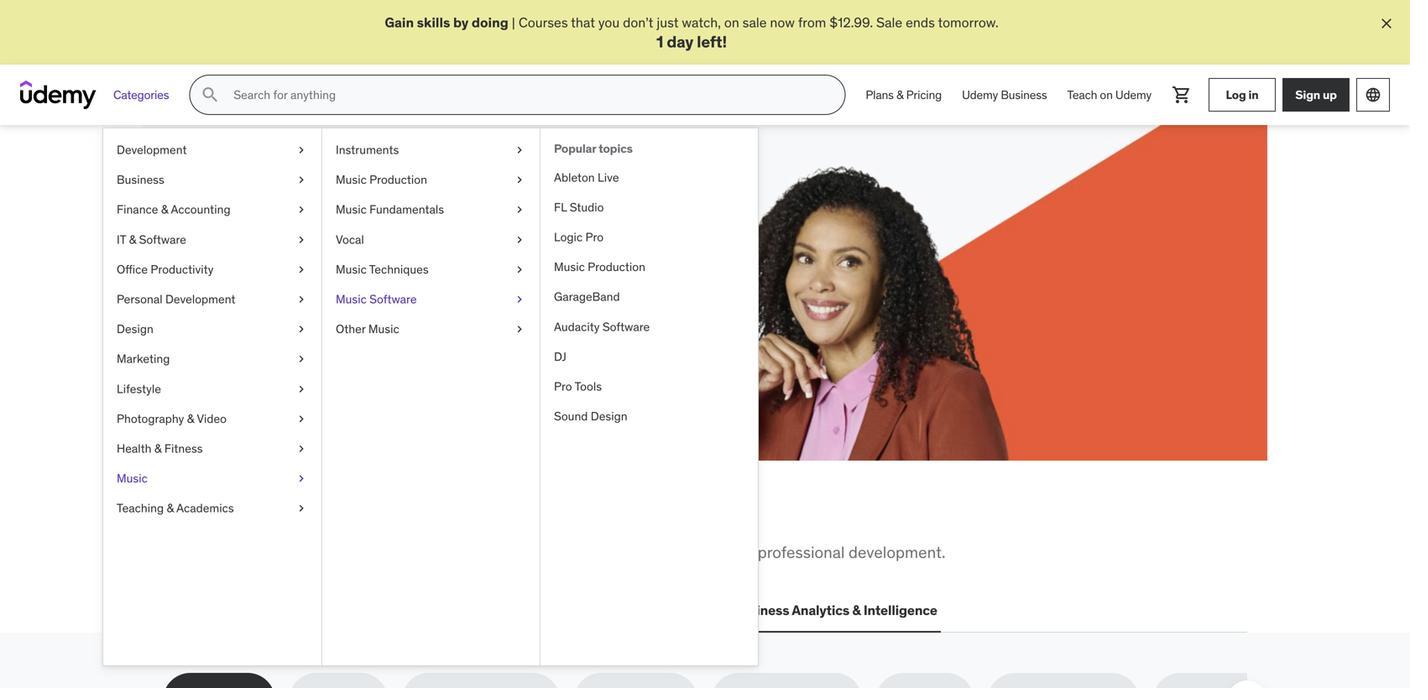 Task type: describe. For each thing, give the bounding box(es) containing it.
music software link
[[322, 285, 540, 315]]

development inside development link
[[117, 142, 187, 158]]

it for it certifications
[[302, 602, 313, 619]]

xsmall image for photography & video
[[295, 411, 308, 428]]

development.
[[849, 543, 946, 563]]

software for garageband
[[603, 319, 650, 335]]

logic pro link
[[541, 223, 758, 253]]

ableton live link
[[541, 163, 758, 193]]

topics,
[[458, 543, 505, 563]]

music inside 'music' link
[[117, 471, 148, 486]]

starting
[[503, 273, 550, 291]]

audacity
[[554, 319, 600, 335]]

0 horizontal spatial design
[[117, 322, 154, 337]]

finance & accounting
[[117, 202, 231, 217]]

business link
[[103, 165, 322, 195]]

sound
[[554, 409, 588, 424]]

0 vertical spatial in
[[1249, 87, 1259, 102]]

xsmall image for personal development
[[295, 292, 308, 308]]

data science button
[[507, 591, 596, 631]]

data science
[[511, 602, 593, 619]]

$12.99. for |
[[830, 14, 873, 31]]

xsmall image for music
[[295, 471, 308, 487]]

day
[[667, 31, 694, 52]]

in inside all the skills you need in one place from critical workplace skills to technical topics, our catalog supports well-rounded professional development.
[[453, 501, 479, 535]]

rounded
[[695, 543, 754, 563]]

place
[[537, 501, 607, 535]]

& for fitness
[[154, 441, 162, 456]]

xsmall image for it & software
[[295, 232, 308, 248]]

sign up
[[1296, 87, 1337, 102]]

skills inside gain skills by doing | courses that you don't just watch, on sale now from $12.99. sale ends tomorrow. 1 day left!
[[417, 14, 450, 31]]

vocal link
[[322, 225, 540, 255]]

business for business analytics & intelligence
[[733, 602, 790, 619]]

practice,
[[315, 198, 430, 233]]

critical
[[204, 543, 251, 563]]

submit search image
[[200, 85, 220, 105]]

fl studio link
[[541, 193, 758, 223]]

choose a language image
[[1365, 87, 1382, 103]]

xsmall image for business
[[295, 172, 308, 188]]

academics
[[176, 501, 234, 516]]

music inside music fundamentals link
[[336, 202, 367, 217]]

log in link
[[1209, 78, 1276, 112]]

software for music techniques
[[370, 292, 417, 307]]

design inside music software element
[[591, 409, 628, 424]]

on inside teach on udemy link
[[1100, 87, 1113, 102]]

& for video
[[187, 411, 194, 427]]

left!
[[697, 31, 727, 52]]

teaching & academics link
[[103, 494, 322, 524]]

in inside learn, practice, succeed (and save) courses for every skill in your learning journey, starting at $12.99. sale ends tomorrow.
[[358, 273, 369, 291]]

0 horizontal spatial music production
[[336, 172, 427, 187]]

doing
[[472, 14, 509, 31]]

sale for save)
[[285, 292, 311, 309]]

0 horizontal spatial production
[[370, 172, 427, 187]]

ableton
[[554, 170, 595, 185]]

teaching & academics
[[117, 501, 234, 516]]

xsmall image for office productivity
[[295, 262, 308, 278]]

production inside music software element
[[588, 260, 646, 275]]

finance & accounting link
[[103, 195, 322, 225]]

& for software
[[129, 232, 136, 247]]

office
[[117, 262, 148, 277]]

music inside music software element
[[554, 260, 585, 275]]

lifestyle link
[[103, 374, 322, 404]]

0 vertical spatial business
[[1001, 87, 1048, 102]]

audacity software
[[554, 319, 650, 335]]

vocal
[[336, 232, 364, 247]]

data
[[511, 602, 540, 619]]

xsmall image for music techniques
[[513, 262, 526, 278]]

for
[[276, 273, 292, 291]]

photography & video
[[117, 411, 227, 427]]

garageband link
[[541, 282, 758, 312]]

music link
[[103, 464, 322, 494]]

xsmall image for lifestyle
[[295, 381, 308, 398]]

udemy image
[[20, 81, 97, 109]]

fundamentals
[[370, 202, 444, 217]]

pricing
[[906, 87, 942, 102]]

popular
[[554, 141, 596, 156]]

sign
[[1296, 87, 1321, 102]]

log
[[1226, 87, 1247, 102]]

music fundamentals link
[[322, 195, 540, 225]]

fl
[[554, 200, 567, 215]]

xsmall image for design
[[295, 321, 308, 338]]

just
[[657, 14, 679, 31]]

ends for |
[[906, 14, 935, 31]]

photography
[[117, 411, 184, 427]]

pro inside pro tools link
[[554, 379, 572, 394]]

music production inside music software element
[[554, 260, 646, 275]]

pro tools link
[[541, 372, 758, 402]]

techniques
[[369, 262, 429, 277]]

watch,
[[682, 14, 721, 31]]

& for accounting
[[161, 202, 168, 217]]

gain skills by doing | courses that you don't just watch, on sale now from $12.99. sale ends tomorrow. 1 day left!
[[385, 14, 999, 52]]

log in
[[1226, 87, 1259, 102]]

gain
[[385, 14, 414, 31]]

sale for |
[[877, 14, 903, 31]]

0 horizontal spatial music production link
[[322, 165, 540, 195]]

music software
[[336, 292, 417, 307]]

logic
[[554, 230, 583, 245]]

teach on udemy link
[[1058, 75, 1162, 115]]

skill
[[331, 273, 355, 291]]

teach
[[1068, 87, 1098, 102]]

one
[[484, 501, 532, 535]]

on inside gain skills by doing | courses that you don't just watch, on sale now from $12.99. sale ends tomorrow. 1 day left!
[[725, 14, 740, 31]]

pro inside logic pro link
[[586, 230, 604, 245]]

save)
[[287, 232, 353, 267]]

1
[[657, 31, 664, 52]]

dj
[[554, 349, 567, 364]]

& for pricing
[[897, 87, 904, 102]]



Task type: vqa. For each thing, say whether or not it's contained in the screenshot.
Sale in the Learn, practice, succeed (and save) Courses for every skill in your learning journey, starting at $12.99. Sale ends tomorrow.
yes



Task type: locate. For each thing, give the bounding box(es) containing it.
tomorrow.
[[938, 14, 999, 31], [347, 292, 408, 309]]

sale
[[877, 14, 903, 31], [285, 292, 311, 309]]

music down skill
[[336, 292, 367, 307]]

udemy left shopping cart with 0 items image
[[1116, 87, 1152, 102]]

2 horizontal spatial business
[[1001, 87, 1048, 102]]

in
[[1249, 87, 1259, 102], [358, 273, 369, 291], [453, 501, 479, 535]]

0 vertical spatial sale
[[877, 14, 903, 31]]

0 vertical spatial you
[[599, 14, 620, 31]]

live
[[598, 170, 619, 185]]

xsmall image inside other music link
[[513, 321, 526, 338]]

xsmall image up succeed
[[513, 172, 526, 188]]

music techniques link
[[322, 255, 540, 285]]

1 vertical spatial it
[[302, 602, 313, 619]]

production up garageband
[[588, 260, 646, 275]]

business left teach
[[1001, 87, 1048, 102]]

other
[[336, 322, 366, 337]]

music inside music techniques 'link'
[[336, 262, 367, 277]]

xsmall image inside 'music' link
[[295, 471, 308, 487]]

it certifications button
[[298, 591, 404, 631]]

0 vertical spatial skills
[[417, 14, 450, 31]]

audacity software link
[[541, 312, 758, 342]]

skills left by
[[417, 14, 450, 31]]

$12.99. for save)
[[238, 292, 282, 309]]

xsmall image inside design link
[[295, 321, 308, 338]]

sale down the every
[[285, 292, 311, 309]]

1 udemy from the left
[[962, 87, 999, 102]]

teaching
[[117, 501, 164, 516]]

1 vertical spatial design
[[591, 409, 628, 424]]

1 vertical spatial $12.99.
[[238, 292, 282, 309]]

xsmall image inside vocal link
[[513, 232, 526, 248]]

ends for save)
[[315, 292, 344, 309]]

pro left tools
[[554, 379, 572, 394]]

plans & pricing
[[866, 87, 942, 102]]

music
[[336, 172, 367, 187], [336, 202, 367, 217], [554, 260, 585, 275], [336, 262, 367, 277], [336, 292, 367, 307], [369, 322, 399, 337], [117, 471, 148, 486]]

topics
[[599, 141, 633, 156]]

pro right logic at the left of page
[[586, 230, 604, 245]]

1 horizontal spatial you
[[599, 14, 620, 31]]

ableton live
[[554, 170, 619, 185]]

on
[[725, 14, 740, 31], [1100, 87, 1113, 102]]

0 vertical spatial $12.99.
[[830, 14, 873, 31]]

2 horizontal spatial in
[[1249, 87, 1259, 102]]

tomorrow. for save)
[[347, 292, 408, 309]]

close image
[[1379, 15, 1396, 32]]

you
[[599, 14, 620, 31], [331, 501, 379, 535]]

business inside button
[[733, 602, 790, 619]]

xsmall image inside health & fitness link
[[295, 441, 308, 457]]

& inside button
[[853, 602, 861, 619]]

xsmall image
[[295, 142, 308, 159], [513, 142, 526, 159], [295, 172, 308, 188], [295, 262, 308, 278], [295, 321, 308, 338], [513, 321, 526, 338], [295, 351, 308, 368], [295, 381, 308, 398], [295, 411, 308, 428], [295, 441, 308, 457], [295, 471, 308, 487]]

it for it & software
[[117, 232, 126, 247]]

xsmall image inside personal development link
[[295, 292, 308, 308]]

courses for doing
[[519, 14, 568, 31]]

development down categories "dropdown button"
[[117, 142, 187, 158]]

development
[[117, 142, 187, 158], [165, 292, 236, 307]]

xsmall image inside music fundamentals link
[[513, 202, 526, 218]]

certifications
[[316, 602, 401, 619]]

production up music fundamentals
[[370, 172, 427, 187]]

business analytics & intelligence button
[[729, 591, 941, 631]]

2 horizontal spatial skills
[[417, 14, 450, 31]]

0 horizontal spatial on
[[725, 14, 740, 31]]

2 vertical spatial in
[[453, 501, 479, 535]]

music production up garageband
[[554, 260, 646, 275]]

marketing link
[[103, 345, 322, 374]]

courses
[[519, 14, 568, 31], [223, 273, 273, 291]]

well-
[[660, 543, 695, 563]]

xsmall image up save)
[[295, 202, 308, 218]]

categories button
[[103, 75, 179, 115]]

0 vertical spatial on
[[725, 14, 740, 31]]

1 vertical spatial tomorrow.
[[347, 292, 408, 309]]

1 vertical spatial in
[[358, 273, 369, 291]]

health & fitness link
[[103, 434, 322, 464]]

your
[[372, 273, 398, 291]]

you inside all the skills you need in one place from critical workplace skills to technical topics, our catalog supports well-rounded professional development.
[[331, 501, 379, 535]]

1 vertical spatial you
[[331, 501, 379, 535]]

Search for anything text field
[[230, 81, 825, 109]]

xsmall image inside lifestyle link
[[295, 381, 308, 398]]

on right teach
[[1100, 87, 1113, 102]]

music production link up "fundamentals"
[[322, 165, 540, 195]]

xsmall image for music fundamentals
[[513, 202, 526, 218]]

personal development link
[[103, 285, 322, 315]]

xsmall image for health & fitness
[[295, 441, 308, 457]]

the
[[207, 501, 250, 535]]

in right log
[[1249, 87, 1259, 102]]

0 vertical spatial courses
[[519, 14, 568, 31]]

it & software
[[117, 232, 186, 247]]

$12.99. right from
[[830, 14, 873, 31]]

don't
[[623, 14, 654, 31]]

dj link
[[541, 342, 758, 372]]

0 horizontal spatial tomorrow.
[[347, 292, 408, 309]]

it up office
[[117, 232, 126, 247]]

xsmall image for music software
[[513, 292, 526, 308]]

courses inside learn, practice, succeed (and save) courses for every skill in your learning journey, starting at $12.99. sale ends tomorrow.
[[223, 273, 273, 291]]

xsmall image inside instruments link
[[513, 142, 526, 159]]

learning
[[401, 273, 450, 291]]

design link
[[103, 315, 322, 345]]

finance
[[117, 202, 158, 217]]

xsmall image for music production
[[513, 172, 526, 188]]

0 horizontal spatial you
[[331, 501, 379, 535]]

0 vertical spatial software
[[139, 232, 186, 247]]

sale inside learn, practice, succeed (and save) courses for every skill in your learning journey, starting at $12.99. sale ends tomorrow.
[[285, 292, 311, 309]]

you right that
[[599, 14, 620, 31]]

0 vertical spatial design
[[117, 322, 154, 337]]

fl studio
[[554, 200, 604, 215]]

& right teaching
[[167, 501, 174, 516]]

pro
[[586, 230, 604, 245], [554, 379, 572, 394]]

xsmall image inside teaching & academics link
[[295, 501, 308, 517]]

personal development
[[117, 292, 236, 307]]

& right plans
[[897, 87, 904, 102]]

marketing
[[117, 352, 170, 367]]

1 horizontal spatial on
[[1100, 87, 1113, 102]]

1 vertical spatial pro
[[554, 379, 572, 394]]

0 vertical spatial it
[[117, 232, 126, 247]]

2 horizontal spatial software
[[603, 319, 650, 335]]

1 vertical spatial production
[[588, 260, 646, 275]]

design down personal at the top left of page
[[117, 322, 154, 337]]

udemy business
[[962, 87, 1048, 102]]

software down garageband link
[[603, 319, 650, 335]]

0 horizontal spatial udemy
[[962, 87, 999, 102]]

$12.99. inside learn, practice, succeed (and save) courses for every skill in your learning journey, starting at $12.99. sale ends tomorrow.
[[238, 292, 282, 309]]

all the skills you need in one place from critical workplace skills to technical topics, our catalog supports well-rounded professional development.
[[163, 501, 946, 563]]

shopping cart with 0 items image
[[1172, 85, 1192, 105]]

0 horizontal spatial pro
[[554, 379, 572, 394]]

1 vertical spatial software
[[370, 292, 417, 307]]

music fundamentals
[[336, 202, 444, 217]]

2 vertical spatial skills
[[332, 543, 368, 563]]

xsmall image up workplace in the bottom left of the page
[[295, 501, 308, 517]]

software down your
[[370, 292, 417, 307]]

xsmall image up starting
[[513, 232, 526, 248]]

xsmall image left the fl
[[513, 202, 526, 218]]

xsmall image
[[513, 172, 526, 188], [295, 202, 308, 218], [513, 202, 526, 218], [295, 232, 308, 248], [513, 232, 526, 248], [513, 262, 526, 278], [295, 292, 308, 308], [513, 292, 526, 308], [295, 501, 308, 517]]

0 horizontal spatial sale
[[285, 292, 311, 309]]

xsmall image for vocal
[[513, 232, 526, 248]]

& right 'health'
[[154, 441, 162, 456]]

1 vertical spatial music production
[[554, 260, 646, 275]]

personal
[[117, 292, 163, 307]]

all
[[163, 501, 202, 535]]

xsmall image inside it & software link
[[295, 232, 308, 248]]

sound design link
[[541, 402, 758, 432]]

xsmall image for instruments
[[513, 142, 526, 159]]

business left analytics
[[733, 602, 790, 619]]

1 vertical spatial music production link
[[541, 253, 758, 282]]

music production up music fundamentals
[[336, 172, 427, 187]]

udemy right pricing
[[962, 87, 999, 102]]

to
[[372, 543, 386, 563]]

in right skill
[[358, 273, 369, 291]]

& right analytics
[[853, 602, 861, 619]]

xsmall image inside marketing link
[[295, 351, 308, 368]]

instruments link
[[322, 135, 540, 165]]

1 horizontal spatial $12.99.
[[830, 14, 873, 31]]

music down instruments
[[336, 172, 367, 187]]

courses up at
[[223, 273, 273, 291]]

music software element
[[540, 129, 758, 666]]

from
[[798, 14, 827, 31]]

1 horizontal spatial ends
[[906, 14, 935, 31]]

software up the office productivity
[[139, 232, 186, 247]]

music down music software on the top left of the page
[[369, 322, 399, 337]]

0 horizontal spatial ends
[[315, 292, 344, 309]]

development inside personal development link
[[165, 292, 236, 307]]

0 horizontal spatial in
[[358, 273, 369, 291]]

2 vertical spatial business
[[733, 602, 790, 619]]

health & fitness
[[117, 441, 203, 456]]

skills left to
[[332, 543, 368, 563]]

& up office
[[129, 232, 136, 247]]

on left sale at the top of page
[[725, 14, 740, 31]]

1 horizontal spatial production
[[588, 260, 646, 275]]

1 horizontal spatial tomorrow.
[[938, 14, 999, 31]]

tomorrow. inside learn, practice, succeed (and save) courses for every skill in your learning journey, starting at $12.99. sale ends tomorrow.
[[347, 292, 408, 309]]

music inside music software link
[[336, 292, 367, 307]]

supports
[[593, 543, 656, 563]]

1 horizontal spatial music production link
[[541, 253, 758, 282]]

1 horizontal spatial sale
[[877, 14, 903, 31]]

you inside gain skills by doing | courses that you don't just watch, on sale now from $12.99. sale ends tomorrow. 1 day left!
[[599, 14, 620, 31]]

music techniques
[[336, 262, 429, 277]]

2 udemy from the left
[[1116, 87, 1152, 102]]

now
[[770, 14, 795, 31]]

xsmall image down starting
[[513, 292, 526, 308]]

0 vertical spatial music production
[[336, 172, 427, 187]]

1 horizontal spatial in
[[453, 501, 479, 535]]

popular topics
[[554, 141, 633, 156]]

design down tools
[[591, 409, 628, 424]]

analytics
[[792, 602, 850, 619]]

1 horizontal spatial music production
[[554, 260, 646, 275]]

instruments
[[336, 142, 399, 158]]

business up finance
[[117, 172, 164, 187]]

succeed
[[435, 198, 539, 233]]

1 vertical spatial ends
[[315, 292, 344, 309]]

garageband
[[554, 290, 620, 305]]

business analytics & intelligence
[[733, 602, 938, 619]]

skills up workplace in the bottom left of the page
[[255, 501, 326, 535]]

music inside other music link
[[369, 322, 399, 337]]

xsmall image inside development link
[[295, 142, 308, 159]]

1 horizontal spatial skills
[[332, 543, 368, 563]]

tomorrow. inside gain skills by doing | courses that you don't just watch, on sale now from $12.99. sale ends tomorrow. 1 day left!
[[938, 14, 999, 31]]

1 vertical spatial development
[[165, 292, 236, 307]]

xsmall image for marketing
[[295, 351, 308, 368]]

music down the vocal
[[336, 262, 367, 277]]

xsmall image for teaching & academics
[[295, 501, 308, 517]]

xsmall image inside photography & video link
[[295, 411, 308, 428]]

0 vertical spatial music production link
[[322, 165, 540, 195]]

in up topics,
[[453, 501, 479, 535]]

$12.99. down 'for'
[[238, 292, 282, 309]]

tomorrow. down your
[[347, 292, 408, 309]]

at
[[223, 292, 235, 309]]

sign up link
[[1283, 78, 1350, 112]]

|
[[512, 14, 516, 31]]

our
[[509, 543, 532, 563]]

0 horizontal spatial it
[[117, 232, 126, 247]]

photography & video link
[[103, 404, 322, 434]]

xsmall image inside finance & accounting link
[[295, 202, 308, 218]]

0 vertical spatial pro
[[586, 230, 604, 245]]

1 vertical spatial business
[[117, 172, 164, 187]]

intelligence
[[864, 602, 938, 619]]

music down 'health'
[[117, 471, 148, 486]]

1 horizontal spatial courses
[[519, 14, 568, 31]]

& right finance
[[161, 202, 168, 217]]

1 vertical spatial sale
[[285, 292, 311, 309]]

0 horizontal spatial business
[[117, 172, 164, 187]]

tomorrow. up udemy business
[[938, 14, 999, 31]]

1 vertical spatial on
[[1100, 87, 1113, 102]]

xsmall image for finance & accounting
[[295, 202, 308, 218]]

xsmall image inside business link
[[295, 172, 308, 188]]

1 horizontal spatial design
[[591, 409, 628, 424]]

udemy business link
[[952, 75, 1058, 115]]

1 horizontal spatial business
[[733, 602, 790, 619]]

health
[[117, 441, 152, 456]]

studio
[[570, 200, 604, 215]]

1 horizontal spatial software
[[370, 292, 417, 307]]

& left video
[[187, 411, 194, 427]]

business for business
[[117, 172, 164, 187]]

xsmall image for other music
[[513, 321, 526, 338]]

0 vertical spatial development
[[117, 142, 187, 158]]

xsmall image inside music techniques 'link'
[[513, 262, 526, 278]]

from
[[163, 543, 200, 563]]

1 horizontal spatial it
[[302, 602, 313, 619]]

by
[[453, 14, 469, 31]]

office productivity
[[117, 262, 214, 277]]

xsmall image inside music software link
[[513, 292, 526, 308]]

it certifications
[[302, 602, 401, 619]]

other music link
[[322, 315, 540, 345]]

1 horizontal spatial pro
[[586, 230, 604, 245]]

technical
[[390, 543, 454, 563]]

0 vertical spatial production
[[370, 172, 427, 187]]

ends up pricing
[[906, 14, 935, 31]]

1 horizontal spatial udemy
[[1116, 87, 1152, 102]]

music production link down fl studio link
[[541, 253, 758, 282]]

it left certifications
[[302, 602, 313, 619]]

tomorrow. for |
[[938, 14, 999, 31]]

sale
[[743, 14, 767, 31]]

courses for (and
[[223, 273, 273, 291]]

$12.99. inside gain skills by doing | courses that you don't just watch, on sale now from $12.99. sale ends tomorrow. 1 day left!
[[830, 14, 873, 31]]

music up the vocal
[[336, 202, 367, 217]]

xsmall image inside office productivity link
[[295, 262, 308, 278]]

ends inside learn, practice, succeed (and save) courses for every skill in your learning journey, starting at $12.99. sale ends tomorrow.
[[315, 292, 344, 309]]

music down logic at the left of page
[[554, 260, 585, 275]]

ends down skill
[[315, 292, 344, 309]]

xsmall image right journey,
[[513, 262, 526, 278]]

ends inside gain skills by doing | courses that you don't just watch, on sale now from $12.99. sale ends tomorrow. 1 day left!
[[906, 14, 935, 31]]

xsmall image up the every
[[295, 232, 308, 248]]

1 vertical spatial courses
[[223, 273, 273, 291]]

you up to
[[331, 501, 379, 535]]

0 vertical spatial ends
[[906, 14, 935, 31]]

every
[[296, 273, 328, 291]]

0 vertical spatial tomorrow.
[[938, 14, 999, 31]]

it inside button
[[302, 602, 313, 619]]

0 horizontal spatial software
[[139, 232, 186, 247]]

xsmall image for development
[[295, 142, 308, 159]]

0 horizontal spatial skills
[[255, 501, 326, 535]]

xsmall image down the every
[[295, 292, 308, 308]]

sale up plans
[[877, 14, 903, 31]]

0 horizontal spatial courses
[[223, 273, 273, 291]]

courses right |
[[519, 14, 568, 31]]

courses inside gain skills by doing | courses that you don't just watch, on sale now from $12.99. sale ends tomorrow. 1 day left!
[[519, 14, 568, 31]]

sale inside gain skills by doing | courses that you don't just watch, on sale now from $12.99. sale ends tomorrow. 1 day left!
[[877, 14, 903, 31]]

1 vertical spatial skills
[[255, 501, 326, 535]]

catalog
[[536, 543, 589, 563]]

development down office productivity link
[[165, 292, 236, 307]]

accounting
[[171, 202, 231, 217]]

2 vertical spatial software
[[603, 319, 650, 335]]

& for academics
[[167, 501, 174, 516]]

0 horizontal spatial $12.99.
[[238, 292, 282, 309]]



